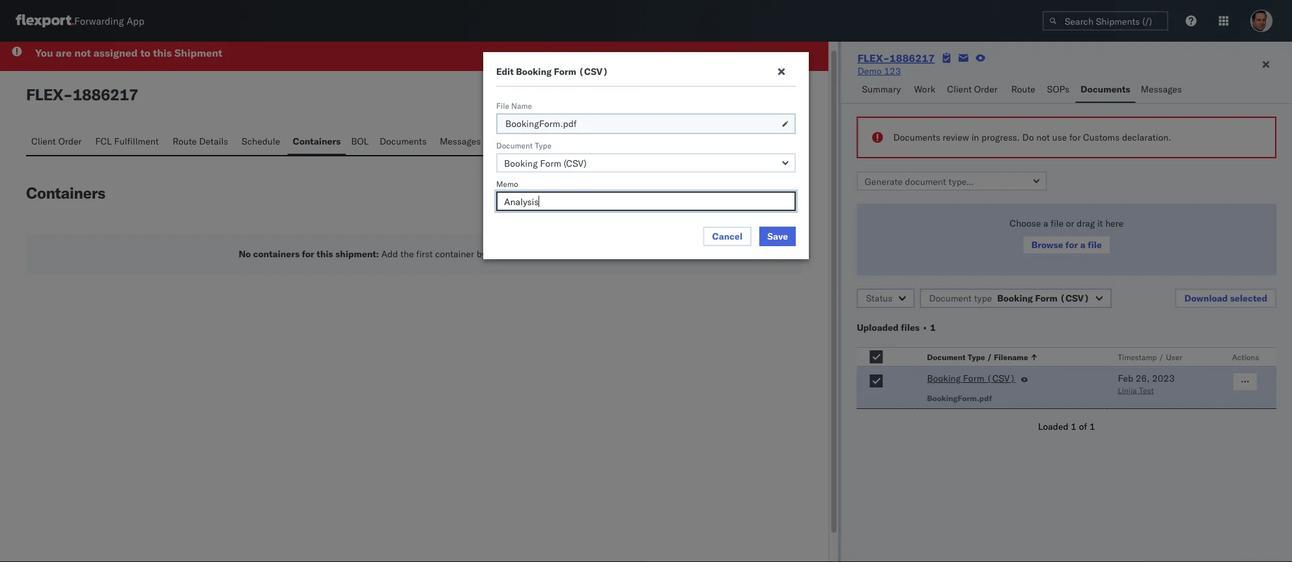 Task type: locate. For each thing, give the bounding box(es) containing it.
1 horizontal spatial 1886217
[[890, 51, 935, 65]]

0 vertical spatial form
[[554, 66, 577, 77]]

bookingform.pdf down name
[[506, 118, 577, 129]]

containers
[[293, 135, 341, 147], [26, 183, 105, 202]]

1 horizontal spatial client
[[948, 83, 972, 95]]

0 horizontal spatial documents button
[[375, 129, 435, 155]]

1 left of
[[1071, 421, 1077, 432]]

order for the leftmost 'client order' button
[[58, 135, 82, 147]]

0 horizontal spatial form
[[554, 66, 577, 77]]

document for document type booking form (csv)
[[930, 293, 972, 304]]

booking right the edit
[[516, 66, 552, 77]]

1 vertical spatial form
[[1036, 293, 1058, 304]]

1 horizontal spatial this
[[317, 248, 333, 259]]

booking form (csv)
[[928, 373, 1016, 384]]

1 horizontal spatial messages
[[1141, 83, 1182, 95]]

1 horizontal spatial add
[[732, 189, 750, 201]]

type
[[535, 140, 552, 150], [968, 352, 986, 362]]

1 vertical spatial messages button
[[435, 129, 488, 155]]

form right the edit
[[554, 66, 577, 77]]

0 vertical spatial file
[[1051, 218, 1064, 229]]

booking form (csv) link
[[928, 372, 1016, 388]]

route
[[1012, 83, 1036, 95], [173, 135, 197, 147]]

route left the sops
[[1012, 83, 1036, 95]]

1 horizontal spatial (csv)
[[987, 373, 1016, 384]]

1 horizontal spatial /
[[1160, 352, 1164, 362]]

timestamp
[[1118, 352, 1158, 362]]

test
[[1140, 385, 1154, 395]]

containers button
[[288, 129, 346, 155]]

1 right of
[[1090, 421, 1096, 432]]

in
[[972, 132, 980, 143]]

1 vertical spatial order
[[58, 135, 82, 147]]

browse for a file
[[1032, 239, 1102, 251]]

2 horizontal spatial 1
[[1090, 421, 1096, 432]]

messages left assignees
[[440, 135, 481, 147]]

assigned
[[93, 46, 138, 59]]

demo 123
[[858, 65, 901, 77]]

document inside "button"
[[928, 352, 966, 362]]

order
[[975, 83, 998, 95], [58, 135, 82, 147]]

Booking Form (CSV) text field
[[496, 153, 796, 173]]

file exception button
[[714, 84, 803, 103], [714, 84, 803, 103]]

the
[[401, 248, 414, 259]]

0 horizontal spatial 1
[[931, 322, 936, 333]]

0 horizontal spatial /
[[988, 352, 992, 362]]

0 horizontal spatial containers
[[26, 183, 105, 202]]

client
[[948, 83, 972, 95], [31, 135, 56, 147]]

0 horizontal spatial order
[[58, 135, 82, 147]]

0 vertical spatial route
[[1012, 83, 1036, 95]]

add inside the + add container button
[[732, 189, 750, 201]]

0 vertical spatial containers
[[293, 135, 341, 147]]

1 vertical spatial this
[[317, 248, 333, 259]]

0 vertical spatial messages button
[[1136, 78, 1189, 103]]

this left shipment:
[[317, 248, 333, 259]]

1886217 up 123
[[890, 51, 935, 65]]

type inside "button"
[[968, 352, 986, 362]]

1 vertical spatial add
[[381, 248, 398, 259]]

0 horizontal spatial bookingform.pdf
[[506, 118, 577, 129]]

customs
[[1084, 132, 1120, 143]]

0 vertical spatial messages
[[1141, 83, 1182, 95]]

containers down the "fcl"
[[26, 183, 105, 202]]

schedule button
[[237, 129, 288, 155]]

timestamp / user button
[[1116, 349, 1207, 362]]

1 vertical spatial type
[[968, 352, 986, 362]]

shipment
[[175, 46, 222, 59]]

messages up the declaration.
[[1141, 83, 1182, 95]]

route button
[[1006, 78, 1042, 103]]

0 vertical spatial a
[[1044, 218, 1049, 229]]

1 vertical spatial file
[[496, 101, 509, 110]]

flex
[[26, 84, 63, 104]]

0 vertical spatial add
[[732, 189, 750, 201]]

0 vertical spatial client order button
[[942, 78, 1006, 103]]

document left type
[[930, 293, 972, 304]]

1 vertical spatial (csv)
[[1060, 293, 1090, 304]]

1 horizontal spatial client order button
[[942, 78, 1006, 103]]

messages for the leftmost messages button
[[440, 135, 481, 147]]

2 / from the left
[[1160, 352, 1164, 362]]

1 vertical spatial messages
[[440, 135, 481, 147]]

/ left user
[[1160, 352, 1164, 362]]

document
[[654, 88, 699, 99], [496, 140, 533, 150], [930, 293, 972, 304], [928, 352, 966, 362]]

timestamp / user
[[1118, 352, 1183, 362]]

0 horizontal spatial 1886217
[[73, 84, 138, 104]]

0 horizontal spatial add
[[381, 248, 398, 259]]

booking right type
[[998, 293, 1033, 304]]

1 horizontal spatial documents button
[[1076, 78, 1136, 103]]

add
[[732, 189, 750, 201], [381, 248, 398, 259]]

form
[[554, 66, 577, 77], [1036, 293, 1058, 304], [964, 373, 985, 384]]

0 vertical spatial order
[[975, 83, 998, 95]]

messages for the right messages button
[[1141, 83, 1182, 95]]

0 horizontal spatial messages
[[440, 135, 481, 147]]

client down the flex
[[31, 135, 56, 147]]

0 vertical spatial type
[[535, 140, 552, 150]]

1 horizontal spatial file
[[1088, 239, 1102, 251]]

1 horizontal spatial type
[[968, 352, 986, 362]]

bookingform.pdf down booking form (csv) link
[[928, 393, 992, 403]]

all
[[693, 189, 704, 201]]

document right upload
[[654, 88, 699, 99]]

route for route
[[1012, 83, 1036, 95]]

selected
[[1231, 293, 1268, 304]]

choose a file or drag it here
[[1010, 218, 1124, 229]]

booking
[[516, 66, 552, 77], [998, 293, 1033, 304], [928, 373, 961, 384]]

0 vertical spatial client order
[[948, 83, 998, 95]]

containers inside button
[[293, 135, 341, 147]]

0 horizontal spatial route
[[173, 135, 197, 147]]

2 vertical spatial form
[[964, 373, 985, 384]]

0 vertical spatial 1886217
[[890, 51, 935, 65]]

messages button up the declaration.
[[1136, 78, 1189, 103]]

a inside button
[[1081, 239, 1086, 251]]

0 vertical spatial (csv)
[[579, 66, 609, 77]]

1 right ∙
[[931, 322, 936, 333]]

client order right work 'button'
[[948, 83, 998, 95]]

1 vertical spatial 1886217
[[73, 84, 138, 104]]

flex-
[[858, 51, 890, 65]]

exception
[[752, 88, 795, 99]]

client order left the "fcl"
[[31, 135, 82, 147]]

progress.
[[982, 132, 1020, 143]]

1 horizontal spatial documents
[[894, 132, 941, 143]]

order left route button
[[975, 83, 998, 95]]

1 horizontal spatial not
[[1037, 132, 1050, 143]]

1 horizontal spatial file
[[734, 88, 750, 99]]

None checkbox
[[870, 375, 883, 388]]

order left the "fcl"
[[58, 135, 82, 147]]

0 horizontal spatial file
[[496, 101, 509, 110]]

client for the leftmost 'client order' button
[[31, 135, 56, 147]]

file
[[1051, 218, 1064, 229], [1088, 239, 1102, 251]]

status button
[[857, 289, 915, 308]]

work
[[914, 83, 936, 95]]

documents button
[[1076, 78, 1136, 103], [375, 129, 435, 155]]

1 horizontal spatial booking
[[928, 373, 961, 384]]

collapse all button
[[645, 186, 711, 205]]

it
[[1098, 218, 1103, 229]]

linjia
[[1118, 385, 1138, 395]]

1 vertical spatial client order button
[[26, 129, 90, 155]]

messages button left assignees
[[435, 129, 488, 155]]

Generate document type... text field
[[857, 171, 1047, 191]]

1 vertical spatial not
[[1037, 132, 1050, 143]]

+
[[725, 189, 730, 201]]

route left details in the left top of the page
[[173, 135, 197, 147]]

client right work 'button'
[[948, 83, 972, 95]]

1 horizontal spatial a
[[1081, 239, 1086, 251]]

1
[[931, 322, 936, 333], [1071, 421, 1077, 432], [1090, 421, 1096, 432]]

1 horizontal spatial order
[[975, 83, 998, 95]]

1 horizontal spatial form
[[964, 373, 985, 384]]

2 horizontal spatial form
[[1036, 293, 1058, 304]]

None checkbox
[[870, 351, 883, 364]]

documents review in progress. do not use for customs declaration.
[[894, 132, 1172, 143]]

documents right bol button
[[380, 135, 427, 147]]

1 horizontal spatial bookingform.pdf
[[928, 393, 992, 403]]

demo 123 link
[[858, 65, 901, 78]]

document up "booking form (csv)"
[[928, 352, 966, 362]]

download
[[1185, 293, 1228, 304]]

review
[[943, 132, 970, 143]]

0 vertical spatial client
[[948, 83, 972, 95]]

type for document type
[[535, 140, 552, 150]]

documents right sops button
[[1081, 83, 1131, 95]]

2 vertical spatial (csv)
[[987, 373, 1016, 384]]

for down or
[[1066, 239, 1079, 251]]

form down browse
[[1036, 293, 1058, 304]]

uploaded
[[857, 322, 899, 333]]

form down document type / filename
[[964, 373, 985, 384]]

this right to
[[153, 46, 172, 59]]

2023
[[1153, 373, 1175, 384]]

this
[[153, 46, 172, 59], [317, 248, 333, 259]]

0 horizontal spatial type
[[535, 140, 552, 150]]

file left name
[[496, 101, 509, 110]]

a down drag
[[1081, 239, 1086, 251]]

2 horizontal spatial documents
[[1081, 83, 1131, 95]]

documents left review
[[894, 132, 941, 143]]

documents button right bol
[[375, 129, 435, 155]]

client order button left the "fcl"
[[26, 129, 90, 155]]

-
[[63, 84, 73, 104]]

1 vertical spatial client
[[31, 135, 56, 147]]

0 vertical spatial documents button
[[1076, 78, 1136, 103]]

file left or
[[1051, 218, 1064, 229]]

0 horizontal spatial client
[[31, 135, 56, 147]]

add right +
[[732, 189, 750, 201]]

messages button
[[1136, 78, 1189, 103], [435, 129, 488, 155]]

filename
[[994, 352, 1029, 362]]

user
[[1166, 352, 1183, 362]]

bookingform.pdf
[[506, 118, 577, 129], [928, 393, 992, 403]]

no containers for this shipment: add the first container by clicking "add container".
[[239, 248, 590, 259]]

download selected
[[1185, 293, 1268, 304]]

booking down document type / filename
[[928, 373, 961, 384]]

1886217 down the assigned
[[73, 84, 138, 104]]

file left exception
[[734, 88, 750, 99]]

/
[[988, 352, 992, 362], [1160, 352, 1164, 362]]

not right the do
[[1037, 132, 1050, 143]]

upload document
[[621, 88, 699, 99]]

1 vertical spatial route
[[173, 135, 197, 147]]

collapse all
[[653, 189, 704, 201]]

flexport. image
[[16, 14, 74, 27]]

not right are on the left top of the page
[[74, 46, 91, 59]]

/ left the filename on the bottom right of the page
[[988, 352, 992, 362]]

2 horizontal spatial booking
[[998, 293, 1033, 304]]

add left the on the top left of page
[[381, 248, 398, 259]]

0 vertical spatial booking
[[516, 66, 552, 77]]

a right choose
[[1044, 218, 1049, 229]]

forwarding app link
[[16, 14, 144, 27]]

details
[[199, 135, 228, 147]]

0 horizontal spatial not
[[74, 46, 91, 59]]

0 horizontal spatial a
[[1044, 218, 1049, 229]]

document up memo
[[496, 140, 533, 150]]

client order button up "in"
[[942, 78, 1006, 103]]

0 horizontal spatial this
[[153, 46, 172, 59]]

container
[[435, 248, 474, 259]]

1 vertical spatial file
[[1088, 239, 1102, 251]]

0 horizontal spatial client order
[[31, 135, 82, 147]]

file down the it
[[1088, 239, 1102, 251]]

containers left bol
[[293, 135, 341, 147]]

1 vertical spatial bookingform.pdf
[[928, 393, 992, 403]]

save button
[[760, 227, 796, 246]]

1 horizontal spatial route
[[1012, 83, 1036, 95]]

client order button
[[942, 78, 1006, 103], [26, 129, 90, 155]]

1 / from the left
[[988, 352, 992, 362]]

cancel
[[712, 231, 743, 242]]

1 vertical spatial documents button
[[375, 129, 435, 155]]

1 vertical spatial client order
[[31, 135, 82, 147]]

0 vertical spatial file
[[734, 88, 750, 99]]

1 vertical spatial a
[[1081, 239, 1086, 251]]

1 horizontal spatial containers
[[293, 135, 341, 147]]

documents button right the sops
[[1076, 78, 1136, 103]]



Task type: vqa. For each thing, say whether or not it's contained in the screenshot.
THE PROGRESS.
yes



Task type: describe. For each thing, give the bounding box(es) containing it.
document for document type / filename
[[928, 352, 966, 362]]

edit
[[496, 66, 514, 77]]

container".
[[545, 248, 590, 259]]

clicking
[[489, 248, 521, 259]]

Search Shipments (/) text field
[[1043, 11, 1169, 31]]

order for top 'client order' button
[[975, 83, 998, 95]]

for right containers
[[302, 248, 314, 259]]

edit booking form (csv)
[[496, 66, 609, 77]]

loaded
[[1039, 421, 1069, 432]]

0 vertical spatial this
[[153, 46, 172, 59]]

forwarding app
[[74, 15, 144, 27]]

upload
[[621, 88, 652, 99]]

loaded 1 of 1
[[1039, 421, 1096, 432]]

0 horizontal spatial documents
[[380, 135, 427, 147]]

drag
[[1077, 218, 1095, 229]]

document type
[[496, 140, 552, 150]]

document type / filename
[[928, 352, 1029, 362]]

browse for a file button
[[1023, 235, 1112, 255]]

client for top 'client order' button
[[948, 83, 972, 95]]

feb
[[1118, 373, 1134, 384]]

or
[[1066, 218, 1075, 229]]

Caption (optional) text field
[[496, 192, 796, 211]]

file inside button
[[1088, 239, 1102, 251]]

1 vertical spatial booking
[[998, 293, 1033, 304]]

document type / filename button
[[925, 349, 1092, 362]]

file exception
[[734, 88, 795, 99]]

file for file exception
[[734, 88, 750, 99]]

assignees button
[[488, 129, 543, 155]]

app
[[127, 15, 144, 27]]

sops button
[[1042, 78, 1076, 103]]

demo
[[858, 65, 882, 77]]

you
[[35, 46, 53, 59]]

summary button
[[857, 78, 909, 103]]

work button
[[909, 78, 942, 103]]

1 for ∙
[[931, 322, 936, 333]]

1 horizontal spatial messages button
[[1136, 78, 1189, 103]]

fulfillment
[[114, 135, 159, 147]]

declaration.
[[1123, 132, 1172, 143]]

no
[[239, 248, 251, 259]]

to
[[140, 46, 150, 59]]

0 vertical spatial bookingform.pdf
[[506, 118, 577, 129]]

schedule
[[242, 135, 280, 147]]

bol
[[351, 135, 369, 147]]

type
[[975, 293, 993, 304]]

0 horizontal spatial (csv)
[[579, 66, 609, 77]]

/ inside button
[[1160, 352, 1164, 362]]

1 for of
[[1090, 421, 1096, 432]]

forwarding
[[74, 15, 124, 27]]

document inside button
[[654, 88, 699, 99]]

collapse
[[653, 189, 691, 201]]

browse
[[1032, 239, 1064, 251]]

1 horizontal spatial 1
[[1071, 421, 1077, 432]]

save
[[768, 231, 788, 242]]

flex-1886217
[[858, 51, 935, 65]]

0 horizontal spatial booking
[[516, 66, 552, 77]]

1 vertical spatial containers
[[26, 183, 105, 202]]

+ add container button
[[717, 186, 803, 205]]

26,
[[1136, 373, 1150, 384]]

/ inside "button"
[[988, 352, 992, 362]]

0 horizontal spatial file
[[1051, 218, 1064, 229]]

0 horizontal spatial client order button
[[26, 129, 90, 155]]

upload document button
[[612, 84, 708, 103]]

type for document type / filename
[[968, 352, 986, 362]]

uploaded files ∙ 1
[[857, 322, 936, 333]]

for right use
[[1070, 132, 1081, 143]]

use
[[1053, 132, 1067, 143]]

+ add container
[[725, 189, 795, 201]]

1 horizontal spatial client order
[[948, 83, 998, 95]]

0 horizontal spatial messages button
[[435, 129, 488, 155]]

feb 26, 2023 linjia test
[[1118, 373, 1175, 395]]

actions
[[1233, 352, 1260, 362]]

2 horizontal spatial (csv)
[[1060, 293, 1090, 304]]

document for document type
[[496, 140, 533, 150]]

route details button
[[167, 129, 237, 155]]

bol button
[[346, 129, 375, 155]]

document type booking form (csv)
[[930, 293, 1090, 304]]

route details
[[173, 135, 228, 147]]

by
[[477, 248, 486, 259]]

are
[[56, 46, 72, 59]]

2 vertical spatial booking
[[928, 373, 961, 384]]

fcl fulfillment
[[95, 135, 159, 147]]

sops
[[1048, 83, 1070, 95]]

assignees
[[493, 135, 535, 147]]

choose
[[1010, 218, 1041, 229]]

containers
[[253, 248, 300, 259]]

of
[[1079, 421, 1088, 432]]

cancel button
[[703, 227, 752, 246]]

do
[[1023, 132, 1035, 143]]

file for file name
[[496, 101, 509, 110]]

flex-1886217 link
[[858, 51, 935, 65]]

route for route details
[[173, 135, 197, 147]]

"add
[[523, 248, 542, 259]]

status
[[866, 293, 893, 304]]

123
[[884, 65, 901, 77]]

∙
[[922, 322, 928, 333]]

file name
[[496, 101, 532, 110]]

shipment:
[[336, 248, 379, 259]]

here
[[1106, 218, 1124, 229]]

for inside button
[[1066, 239, 1079, 251]]

summary
[[862, 83, 901, 95]]

fcl
[[95, 135, 112, 147]]

flex - 1886217
[[26, 84, 138, 104]]

0 vertical spatial not
[[74, 46, 91, 59]]

you are not assigned to this shipment
[[35, 46, 222, 59]]



